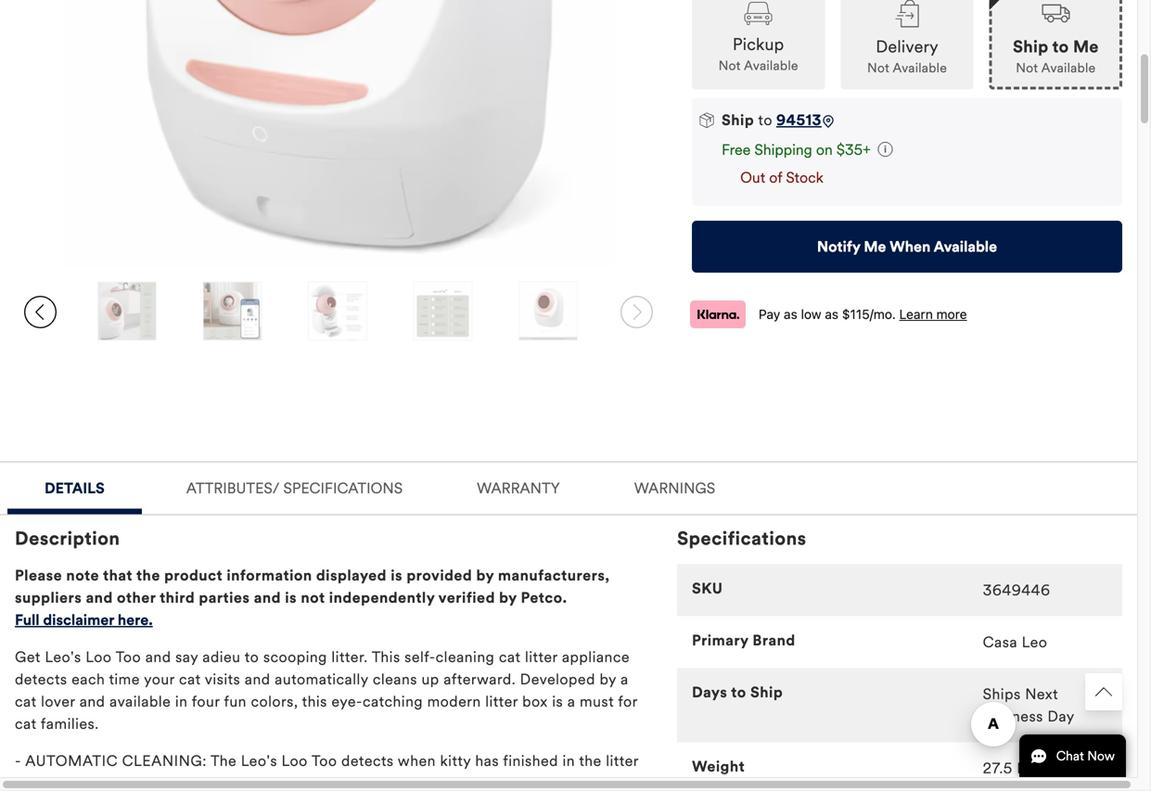 Task type: describe. For each thing, give the bounding box(es) containing it.
pay
[[759, 306, 781, 322]]

2 as from the left
[[825, 306, 839, 322]]

casa leo leo's loo too pretty pink covered automatic self-cleaning cat litter box - thumbnail-2 image
[[98, 282, 156, 341]]

to for ship
[[731, 684, 747, 702]]

your
[[144, 671, 175, 689]]

delivery-method-Pickup-Not Available radio
[[692, 0, 825, 90]]

please
[[15, 567, 62, 585]]

description
[[15, 528, 120, 550]]

pickup not available
[[719, 34, 799, 74]]

has
[[475, 752, 499, 771]]

separating
[[243, 775, 316, 792]]

fun
[[224, 693, 247, 711]]

appliance
[[562, 648, 630, 667]]

$35+
[[837, 140, 871, 159]]

1 as from the left
[[784, 306, 798, 322]]

too inside get leo's loo too and say adieu to scooping litter. this self-cleaning cat litter appliance detects each time your cat visits and automatically cleans up afterward. developed by a cat lover and available in four fun colors, this eye-catching modern litter box is a must for cat families.
[[116, 648, 141, 667]]

shipping
[[755, 140, 813, 159]]

warranty button
[[447, 463, 590, 509]]

ship to 94513
[[722, 111, 822, 129]]

to for me
[[1053, 37, 1069, 57]]

and up colors,
[[245, 671, 271, 689]]

casa leo leo's loo too pretty pink covered automatic self-cleaning cat litter box - thumbnail-6 image
[[520, 282, 577, 341]]

icon delivery pin image
[[822, 115, 835, 128]]

clumps
[[320, 775, 371, 792]]

displayed
[[316, 567, 387, 585]]

notify me when available
[[817, 237, 998, 256]]

cleaning
[[436, 648, 495, 667]]

this
[[302, 693, 327, 711]]

by inside the automatic cleaning: the leo's loo too detects when kitty has finished in the litter box and automatically cleans by separating clumps from clean litter
[[222, 775, 238, 792]]

by up verified
[[477, 567, 494, 585]]

here.
[[118, 611, 153, 630]]

casa leo leo's loo too pretty pink covered automatic self-cleaning cat litter box - thumbnail-4 image
[[309, 282, 367, 341]]

up
[[422, 671, 440, 689]]

provided
[[407, 567, 473, 585]]

product
[[164, 567, 223, 585]]

not for pickup
[[719, 58, 741, 74]]

attributes/
[[186, 480, 280, 498]]

litter down for
[[606, 752, 639, 771]]

ship for me
[[1013, 37, 1049, 57]]

days to ship
[[692, 684, 783, 702]]

casa
[[983, 634, 1018, 652]]

scooping
[[263, 648, 327, 667]]

free shipping on $35+
[[722, 140, 871, 159]]

out
[[741, 168, 766, 187]]

say
[[175, 648, 198, 667]]

manufacturers,
[[498, 567, 610, 585]]

from
[[375, 775, 408, 792]]

0 horizontal spatial is
[[285, 589, 297, 608]]

klarna badge image
[[690, 300, 746, 328]]

eye-
[[332, 693, 363, 711]]

finished
[[503, 752, 559, 771]]

automatically inside the automatic cleaning: the leo's loo too detects when kitty has finished in the litter box and automatically cleans by separating clumps from clean litter
[[75, 775, 169, 792]]

other
[[117, 589, 156, 608]]

note
[[66, 567, 99, 585]]

94513 button
[[777, 111, 822, 129]]

for
[[618, 693, 638, 711]]

and up your
[[145, 648, 171, 667]]

cat up -
[[15, 715, 37, 734]]

3649446
[[983, 582, 1051, 600]]

specifications
[[677, 528, 807, 550]]

catching
[[363, 693, 423, 711]]

in inside get leo's loo too and say adieu to scooping litter. this self-cleaning cat litter appliance detects each time your cat visits and automatically cleans up afterward. developed by a cat lover and available in four fun colors, this eye-catching modern litter box is a must for cat families.
[[175, 693, 188, 711]]

get
[[15, 648, 41, 667]]

four
[[192, 693, 220, 711]]

notify
[[817, 237, 861, 256]]

afterward.
[[444, 671, 516, 689]]

this
[[372, 648, 401, 667]]

pickup
[[733, 34, 785, 55]]

94513
[[777, 111, 822, 129]]

colors,
[[251, 693, 298, 711]]

to for 94513
[[759, 111, 773, 129]]

detects inside get leo's loo too and say adieu to scooping litter. this self-cleaning cat litter appliance detects each time your cat visits and automatically cleans up afterward. developed by a cat lover and available in four fun colors, this eye-catching modern litter box is a must for cat families.
[[15, 671, 67, 689]]

independently
[[329, 589, 435, 608]]

more
[[937, 306, 967, 322]]

loo inside get leo's loo too and say adieu to scooping litter. this self-cleaning cat litter appliance detects each time your cat visits and automatically cleans up afterward. developed by a cat lover and available in four fun colors, this eye-catching modern litter box is a must for cat families.
[[86, 648, 112, 667]]

next
[[1026, 686, 1059, 704]]

and down information
[[254, 589, 281, 608]]

ship for 94513
[[722, 111, 755, 129]]

available inside pickup not available
[[744, 58, 799, 74]]

me inside button
[[864, 237, 887, 256]]

warnings button
[[605, 463, 745, 509]]

self-
[[405, 648, 436, 667]]

leo's inside the automatic cleaning: the leo's loo too detects when kitty has finished in the litter box and automatically cleans by separating clumps from clean litter
[[241, 752, 277, 771]]

27.5
[[983, 760, 1013, 778]]

learn more button
[[900, 305, 967, 324]]

litter.
[[332, 648, 368, 667]]

and up full disclaimer here. button
[[86, 589, 113, 608]]

to inside get leo's loo too and say adieu to scooping litter. this self-cleaning cat litter appliance detects each time your cat visits and automatically cleans up afterward. developed by a cat lover and available in four fun colors, this eye-catching modern litter box is a must for cat families.
[[245, 648, 259, 667]]

lover
[[41, 693, 75, 711]]

in inside the automatic cleaning: the leo's loo too detects when kitty has finished in the litter box and automatically cleans by separating clumps from clean litter
[[563, 752, 575, 771]]

ship inside product details tab list
[[751, 684, 783, 702]]

sku
[[692, 580, 723, 598]]

adieu
[[203, 648, 241, 667]]

of
[[769, 168, 783, 187]]

stock
[[786, 168, 824, 187]]

clean
[[412, 775, 449, 792]]

the
[[211, 752, 237, 771]]

product details tab list
[[0, 462, 1138, 792]]

-
[[15, 752, 25, 771]]

available
[[110, 693, 171, 711]]

by inside get leo's loo too and say adieu to scooping litter. this self-cleaning cat litter appliance detects each time your cat visits and automatically cleans up afterward. developed by a cat lover and available in four fun colors, this eye-catching modern litter box is a must for cat families.
[[600, 671, 617, 689]]

parties
[[199, 589, 250, 608]]

casa leo leo's loo too pretty pink covered automatic self-cleaning cat litter box - carousel image #1 image
[[44, 0, 634, 267]]

leo
[[1022, 634, 1048, 652]]



Task type: locate. For each thing, give the bounding box(es) containing it.
2 vertical spatial ship
[[751, 684, 783, 702]]

0 horizontal spatial the
[[136, 567, 160, 585]]

litter down 'kitty'
[[454, 775, 487, 792]]

me inside ship to me not available
[[1074, 37, 1099, 57]]

0 vertical spatial is
[[391, 567, 403, 585]]

2 arrow container button from the left
[[612, 282, 663, 343]]

1 vertical spatial leo's
[[241, 752, 277, 771]]

0 vertical spatial automatically
[[275, 671, 369, 689]]

1 horizontal spatial is
[[391, 567, 403, 585]]

warranty
[[477, 480, 560, 498]]

arrow container image for first the "arrow container" "button" from the right
[[621, 296, 653, 329]]

arrow container image left klarna badge 'image'
[[621, 296, 653, 329]]

0 vertical spatial leo's
[[45, 648, 81, 667]]

0 horizontal spatial a
[[568, 693, 576, 711]]

petco.
[[521, 589, 567, 608]]

get leo's loo too and say adieu to scooping litter. this self-cleaning cat litter appliance detects each time your cat visits and automatically cleans up afterward. developed by a cat lover and available in four fun colors, this eye-catching modern litter box is a must for cat families.
[[15, 648, 638, 734]]

a up for
[[621, 671, 629, 689]]

the
[[136, 567, 160, 585], [579, 752, 602, 771]]

cat down the say
[[179, 671, 201, 689]]

modern
[[427, 693, 481, 711]]

delivery-method-Delivery-Not Available radio
[[841, 0, 974, 90]]

cat
[[499, 648, 521, 667], [179, 671, 201, 689], [15, 693, 37, 711], [15, 715, 37, 734]]

delivery-method-Ship to Me-Not Available radio
[[990, 0, 1123, 90]]

loo
[[86, 648, 112, 667], [282, 752, 308, 771]]

automatic
[[25, 752, 118, 771]]

details button
[[7, 463, 142, 509]]

attributes/ specifications button
[[157, 463, 433, 509]]

1 horizontal spatial me
[[1074, 37, 1099, 57]]

available inside ship to me not available
[[1042, 60, 1096, 76]]

verified
[[439, 589, 495, 608]]

detects down get
[[15, 671, 67, 689]]

business
[[983, 708, 1044, 726]]

0 horizontal spatial box
[[15, 775, 40, 792]]

cleans down the
[[173, 775, 217, 792]]

cat up afterward.
[[499, 648, 521, 667]]

that
[[103, 567, 133, 585]]

0 horizontal spatial me
[[864, 237, 887, 256]]

not inside delivery not available
[[868, 60, 890, 76]]

not for delivery
[[868, 60, 890, 76]]

available inside button
[[934, 237, 998, 256]]

1 horizontal spatial the
[[579, 752, 602, 771]]

2 vertical spatial is
[[552, 693, 563, 711]]

casa leo leo's loo too pretty pink covered automatic self-cleaning cat litter box - thumbnail-5 image
[[414, 282, 472, 341]]

0 vertical spatial cleans
[[373, 671, 417, 689]]

too inside the automatic cleaning: the leo's loo too detects when kitty has finished in the litter box and automatically cleans by separating clumps from clean litter
[[312, 752, 337, 771]]

is
[[391, 567, 403, 585], [285, 589, 297, 608], [552, 693, 563, 711]]

0 horizontal spatial leo's
[[45, 648, 81, 667]]

by down the
[[222, 775, 238, 792]]

1 vertical spatial is
[[285, 589, 297, 608]]

to
[[1053, 37, 1069, 57], [759, 111, 773, 129], [245, 648, 259, 667], [731, 684, 747, 702]]

please note that the product information displayed is provided by manufacturers, suppliers and other third parties and is not independently verified by petco. full disclaimer here.
[[15, 567, 610, 630]]

as right low
[[825, 306, 839, 322]]

specifications
[[284, 480, 403, 498]]

too up time
[[116, 648, 141, 667]]

learn
[[900, 306, 933, 322]]

1 horizontal spatial arrow container image
[[621, 296, 653, 329]]

by up must
[[600, 671, 617, 689]]

cleans inside the automatic cleaning: the leo's loo too detects when kitty has finished in the litter box and automatically cleans by separating clumps from clean litter
[[173, 775, 217, 792]]

weight
[[692, 758, 745, 776]]

box inside the automatic cleaning: the leo's loo too detects when kitty has finished in the litter box and automatically cleans by separating clumps from clean litter
[[15, 775, 40, 792]]

0 vertical spatial ship
[[1013, 37, 1049, 57]]

too
[[116, 648, 141, 667], [312, 752, 337, 771]]

and
[[86, 589, 113, 608], [254, 589, 281, 608], [145, 648, 171, 667], [245, 671, 271, 689], [80, 693, 105, 711], [45, 775, 70, 792]]

0 vertical spatial in
[[175, 693, 188, 711]]

is inside get leo's loo too and say adieu to scooping litter. this self-cleaning cat litter appliance detects each time your cat visits and automatically cleans up afterward. developed by a cat lover and available in four fun colors, this eye-catching modern litter box is a must for cat families.
[[552, 693, 563, 711]]

automatic cleaning: the leo's loo too detects when kitty has finished in the litter box and automatically cleans by separating clumps from clean litter
[[15, 752, 639, 792]]

1 vertical spatial in
[[563, 752, 575, 771]]

arrow container button left "casa leo leo's loo too pretty pink covered automatic self-cleaning cat litter box - thumbnail-2"
[[15, 282, 66, 343]]

brand
[[753, 632, 796, 650]]

1 vertical spatial me
[[864, 237, 887, 256]]

a
[[621, 671, 629, 689], [568, 693, 576, 711]]

box inside get leo's loo too and say adieu to scooping litter. this self-cleaning cat litter appliance detects each time your cat visits and automatically cleans up afterward. developed by a cat lover and available in four fun colors, this eye-catching modern litter box is a must for cat families.
[[523, 693, 548, 711]]

available inside delivery not available
[[893, 60, 948, 76]]

when
[[890, 237, 931, 256]]

third
[[160, 589, 195, 608]]

ship inside ship to me not available
[[1013, 37, 1049, 57]]

1 vertical spatial too
[[312, 752, 337, 771]]

arrow container button left klarna badge 'image'
[[612, 282, 663, 343]]

developed
[[520, 671, 596, 689]]

information
[[227, 567, 312, 585]]

0 horizontal spatial cleans
[[173, 775, 217, 792]]

notify me when available button
[[692, 221, 1123, 273]]

1 arrow container button from the left
[[15, 282, 66, 343]]

scroll to top image
[[1096, 684, 1113, 701]]

2 horizontal spatial is
[[552, 693, 563, 711]]

1 horizontal spatial automatically
[[275, 671, 369, 689]]

1 vertical spatial cleans
[[173, 775, 217, 792]]

primary
[[692, 632, 749, 650]]

0 vertical spatial me
[[1074, 37, 1099, 57]]

arrow container button
[[15, 282, 66, 343], [612, 282, 663, 343]]

as
[[784, 306, 798, 322], [825, 306, 839, 322]]

loo up separating
[[282, 752, 308, 771]]

low
[[801, 306, 822, 322]]

1 horizontal spatial leo's
[[241, 752, 277, 771]]

1 arrow container image from the left
[[24, 296, 57, 329]]

arrow container image left "casa leo leo's loo too pretty pink covered automatic self-cleaning cat litter box - thumbnail-2"
[[24, 296, 57, 329]]

1 horizontal spatial too
[[312, 752, 337, 771]]

the inside the automatic cleaning: the leo's loo too detects when kitty has finished in the litter box and automatically cleans by separating clumps from clean litter
[[579, 752, 602, 771]]

detects up "clumps"
[[342, 752, 394, 771]]

cleans inside get leo's loo too and say adieu to scooping litter. this self-cleaning cat litter appliance detects each time your cat visits and automatically cleans up afterward. developed by a cat lover and available in four fun colors, this eye-catching modern litter box is a must for cat families.
[[373, 671, 417, 689]]

0 vertical spatial loo
[[86, 648, 112, 667]]

loo up the each
[[86, 648, 112, 667]]

27.5 lbs
[[983, 760, 1045, 778]]

lbs
[[1017, 760, 1045, 778]]

warnings
[[635, 480, 716, 498]]

not inside ship to me not available
[[1016, 60, 1039, 76]]

1 vertical spatial the
[[579, 752, 602, 771]]

0 horizontal spatial arrow container image
[[24, 296, 57, 329]]

1 horizontal spatial detects
[[342, 752, 394, 771]]

casa leo leo's loo too pretty pink covered automatic self-cleaning cat litter box - thumbnail-3 image
[[204, 282, 261, 341]]

0 vertical spatial a
[[621, 671, 629, 689]]

arrow container image
[[24, 296, 57, 329], [621, 296, 653, 329]]

0 horizontal spatial loo
[[86, 648, 112, 667]]

option group containing pickup
[[692, 0, 1123, 90]]

icon info 2 button
[[879, 140, 893, 159]]

to inside ship to me not available
[[1053, 37, 1069, 57]]

leo's up separating
[[241, 752, 277, 771]]

suppliers
[[15, 589, 82, 608]]

1 horizontal spatial not
[[868, 60, 890, 76]]

day
[[1048, 708, 1075, 726]]

0 vertical spatial the
[[136, 567, 160, 585]]

box down -
[[15, 775, 40, 792]]

0 horizontal spatial automatically
[[75, 775, 169, 792]]

0 horizontal spatial too
[[116, 648, 141, 667]]

must
[[580, 693, 614, 711]]

option group
[[692, 0, 1123, 90]]

automatically down cleaning:
[[75, 775, 169, 792]]

available
[[744, 58, 799, 74], [893, 60, 948, 76], [1042, 60, 1096, 76], [934, 237, 998, 256]]

not inside pickup not available
[[719, 58, 741, 74]]

casa leo
[[983, 634, 1048, 652]]

cat left lover
[[15, 693, 37, 711]]

time
[[109, 671, 140, 689]]

icon pickup store image
[[745, 2, 773, 25]]

1 horizontal spatial a
[[621, 671, 629, 689]]

delivery not available
[[868, 37, 948, 76]]

litter up the developed
[[525, 648, 558, 667]]

0 horizontal spatial as
[[784, 306, 798, 322]]

full disclaimer here. button
[[15, 609, 153, 632]]

loo inside the automatic cleaning: the leo's loo too detects when kitty has finished in the litter box and automatically cleans by separating clumps from clean litter
[[282, 752, 308, 771]]

box down the developed
[[523, 693, 548, 711]]

visits
[[205, 671, 241, 689]]

0 vertical spatial too
[[116, 648, 141, 667]]

automatically inside get leo's loo too and say adieu to scooping litter. this self-cleaning cat litter appliance detects each time your cat visits and automatically cleans up afterward. developed by a cat lover and available in four fun colors, this eye-catching modern litter box is a must for cat families.
[[275, 671, 369, 689]]

free shipping on $35+ image
[[879, 142, 893, 157]]

leo's inside get leo's loo too and say adieu to scooping litter. this self-cleaning cat litter appliance detects each time your cat visits and automatically cleans up afterward. developed by a cat lover and available in four fun colors, this eye-catching modern litter box is a must for cat families.
[[45, 648, 81, 667]]

1 vertical spatial detects
[[342, 752, 394, 771]]

free
[[722, 140, 751, 159]]

and down the each
[[80, 693, 105, 711]]

ships
[[983, 686, 1021, 704]]

1 horizontal spatial arrow container button
[[612, 282, 663, 343]]

the right "finished"
[[579, 752, 602, 771]]

and down automatic
[[45, 775, 70, 792]]

details
[[45, 480, 105, 498]]

1 vertical spatial a
[[568, 693, 576, 711]]

by
[[477, 567, 494, 585], [499, 589, 517, 608], [600, 671, 617, 689], [222, 775, 238, 792]]

1 vertical spatial loo
[[282, 752, 308, 771]]

1 horizontal spatial loo
[[282, 752, 308, 771]]

the up other
[[136, 567, 160, 585]]

by left petco.
[[499, 589, 517, 608]]

litter
[[525, 648, 558, 667], [486, 693, 518, 711], [606, 752, 639, 771], [454, 775, 487, 792]]

automatically
[[275, 671, 369, 689], [75, 775, 169, 792]]

1 vertical spatial ship
[[722, 111, 755, 129]]

1 horizontal spatial as
[[825, 306, 839, 322]]

0 horizontal spatial arrow container button
[[15, 282, 66, 343]]

1 vertical spatial automatically
[[75, 775, 169, 792]]

delivery
[[876, 37, 939, 57]]

styled arrow button link
[[1086, 674, 1123, 711]]

and inside the automatic cleaning: the leo's loo too detects when kitty has finished in the litter box and automatically cleans by separating clumps from clean litter
[[45, 775, 70, 792]]

litter down afterward.
[[486, 693, 518, 711]]

0 horizontal spatial not
[[719, 58, 741, 74]]

each
[[72, 671, 105, 689]]

full
[[15, 611, 40, 630]]

automatically up this
[[275, 671, 369, 689]]

me
[[1074, 37, 1099, 57], [864, 237, 887, 256]]

too up "clumps"
[[312, 752, 337, 771]]

cleans up catching
[[373, 671, 417, 689]]

is left not
[[285, 589, 297, 608]]

0 vertical spatial detects
[[15, 671, 67, 689]]

days
[[692, 684, 728, 702]]

arrow container image for second the "arrow container" "button" from right
[[24, 296, 57, 329]]

2 horizontal spatial not
[[1016, 60, 1039, 76]]

leo's up the each
[[45, 648, 81, 667]]

0 horizontal spatial detects
[[15, 671, 67, 689]]

disclaimer
[[43, 611, 114, 630]]

ship
[[1013, 37, 1049, 57], [722, 111, 755, 129], [751, 684, 783, 702]]

2 arrow container image from the left
[[621, 296, 653, 329]]

primary brand
[[692, 632, 796, 650]]

not
[[719, 58, 741, 74], [868, 60, 890, 76], [1016, 60, 1039, 76]]

as left low
[[784, 306, 798, 322]]

box
[[523, 693, 548, 711], [15, 775, 40, 792]]

when
[[398, 752, 436, 771]]

the inside please note that the product information displayed is provided by manufacturers, suppliers and other third parties and is not independently verified by petco. full disclaimer here.
[[136, 567, 160, 585]]

1 vertical spatial box
[[15, 775, 40, 792]]

1 horizontal spatial cleans
[[373, 671, 417, 689]]

1 horizontal spatial in
[[563, 752, 575, 771]]

in right "finished"
[[563, 752, 575, 771]]

is up independently
[[391, 567, 403, 585]]

on
[[817, 140, 833, 159]]

0 horizontal spatial in
[[175, 693, 188, 711]]

a left must
[[568, 693, 576, 711]]

attributes/ specifications
[[186, 480, 403, 498]]

0 vertical spatial box
[[523, 693, 548, 711]]

detects inside the automatic cleaning: the leo's loo too detects when kitty has finished in the litter box and automatically cleans by separating clumps from clean litter
[[342, 752, 394, 771]]

cleaning:
[[122, 752, 207, 771]]

in left four at the bottom left of page
[[175, 693, 188, 711]]

not
[[301, 589, 325, 608]]

is down the developed
[[552, 693, 563, 711]]

1 horizontal spatial box
[[523, 693, 548, 711]]

$115/mo.
[[842, 306, 896, 322]]



Task type: vqa. For each thing, say whether or not it's contained in the screenshot.
packed on the left
no



